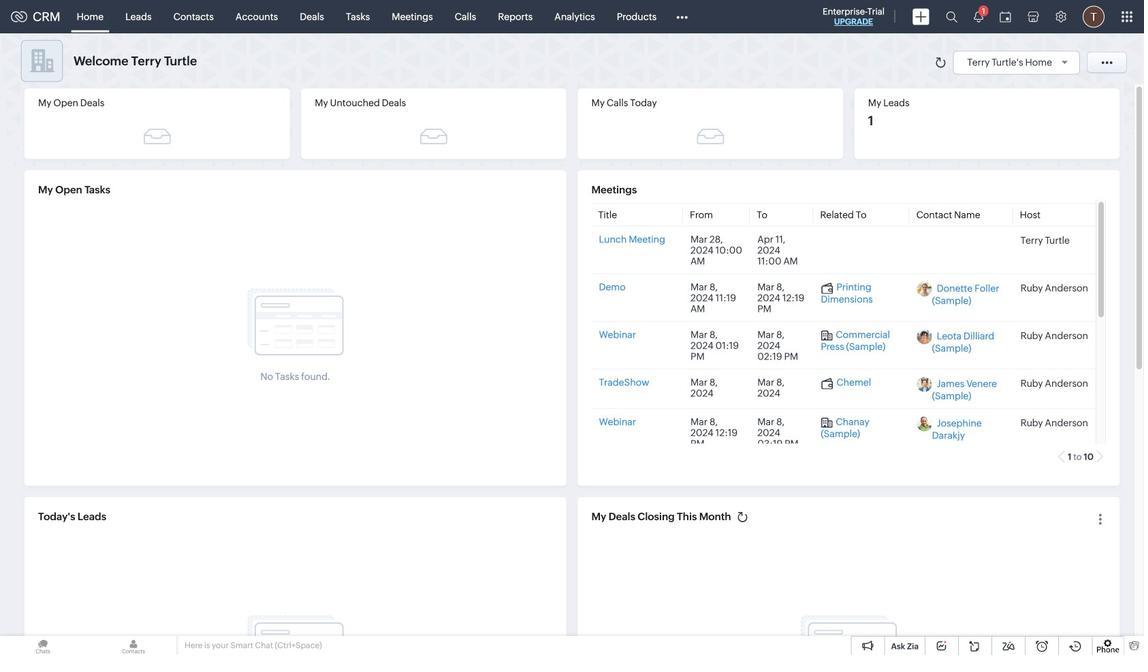 Task type: describe. For each thing, give the bounding box(es) containing it.
logo image
[[11, 11, 27, 22]]

search image
[[946, 11, 958, 22]]

chats image
[[0, 636, 86, 655]]

create menu element
[[905, 0, 938, 33]]

contacts image
[[91, 636, 176, 655]]

calendar image
[[1000, 11, 1012, 22]]

profile image
[[1083, 6, 1105, 28]]

signals element
[[966, 0, 992, 33]]



Task type: locate. For each thing, give the bounding box(es) containing it.
create menu image
[[913, 9, 930, 25]]

search element
[[938, 0, 966, 33]]

profile element
[[1075, 0, 1113, 33]]

Other Modules field
[[668, 6, 697, 28]]



Task type: vqa. For each thing, say whether or not it's contained in the screenshot.
ASSIGN
no



